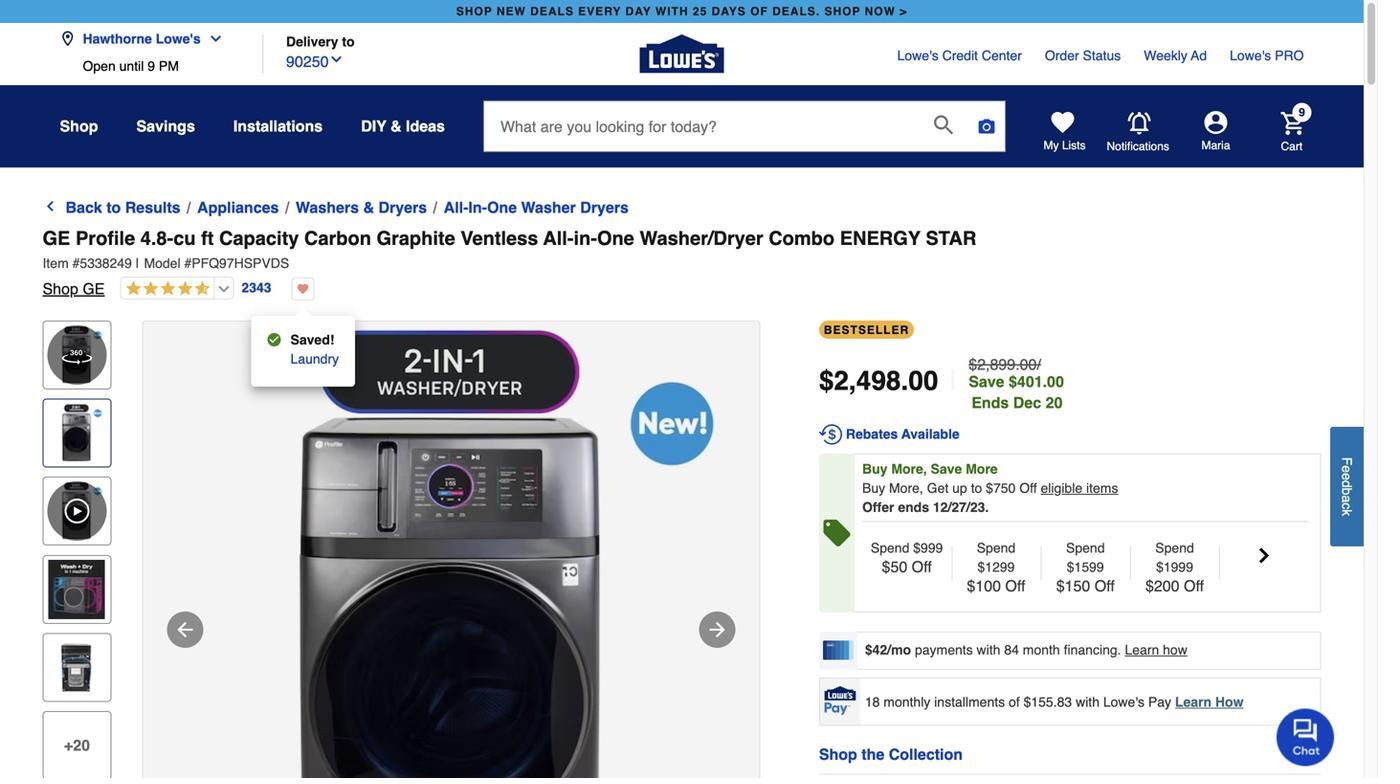 Task type: vqa. For each thing, say whether or not it's contained in the screenshot.
leftmost One
yes



Task type: describe. For each thing, give the bounding box(es) containing it.
order status
[[1045, 48, 1121, 63]]

check circle filled image
[[268, 332, 281, 347]]

weekly
[[1144, 48, 1188, 63]]

& for diy
[[391, 117, 402, 135]]

ge  #pfq97hspvds - thumbnail3 image
[[47, 638, 107, 697]]

0 vertical spatial learn
[[1125, 642, 1159, 658]]

$401.00
[[1009, 373, 1064, 391]]

$ 2,498 . 00
[[819, 366, 938, 396]]

notifications
[[1107, 140, 1170, 153]]

hawthorne lowe's
[[83, 31, 201, 46]]

to for back
[[106, 199, 121, 216]]

my lists
[[1044, 139, 1086, 152]]

more
[[966, 461, 998, 477]]

lowe's home improvement logo image
[[640, 12, 724, 96]]

pfq97hspvds
[[192, 256, 289, 271]]

rebates available
[[846, 427, 960, 442]]

$2,899.00 /
[[969, 356, 1041, 373]]

more, for save
[[891, 461, 927, 477]]

$750
[[986, 481, 1016, 496]]

1 # from the left
[[72, 256, 80, 271]]

one inside "ge profile 4.8-cu ft capacity carbon graphite ventless all-in-one washer/dryer combo energy star item # 5338249 | model # pfq97hspvds"
[[597, 227, 634, 249]]

back to results link
[[43, 196, 180, 219]]

spend $1599 $150 off
[[1056, 540, 1115, 595]]

$
[[819, 366, 834, 396]]

up
[[953, 481, 967, 496]]

bestseller
[[824, 324, 910, 337]]

maria
[[1202, 139, 1231, 152]]

capacity
[[219, 227, 299, 249]]

90250 button
[[286, 48, 344, 73]]

18 monthly installments of $155.83 with lowe's pay learn how
[[865, 694, 1244, 710]]

chevron left image
[[43, 199, 58, 214]]

star
[[926, 227, 977, 249]]

installments
[[934, 694, 1005, 710]]

savings button
[[136, 109, 195, 144]]

profile
[[76, 227, 135, 249]]

shop for shop
[[60, 117, 98, 135]]

carbon
[[304, 227, 371, 249]]

0 horizontal spatial with
[[977, 642, 1001, 658]]

appliances
[[197, 199, 279, 216]]

lowe's pro link
[[1230, 46, 1304, 65]]

diy & ideas
[[361, 117, 445, 135]]

f e e d b a c k
[[1340, 457, 1355, 516]]

eligible items button
[[1041, 481, 1118, 496]]

energy
[[840, 227, 921, 249]]

pro
[[1275, 48, 1304, 63]]

ge  #pfq97hspvds - thumbnail2 image
[[47, 560, 107, 619]]

camera image
[[977, 117, 996, 136]]

payments
[[915, 642, 973, 658]]

center
[[982, 48, 1022, 63]]

spend for $150
[[1066, 540, 1105, 556]]

2343
[[242, 280, 271, 295]]

item
[[43, 256, 69, 271]]

chat invite button image
[[1277, 708, 1335, 766]]

in-
[[468, 199, 487, 216]]

2 # from the left
[[184, 256, 192, 271]]

buy for buy more, get up to $750 off eligible items offer ends 12/27/23.
[[862, 481, 886, 496]]

pm
[[159, 58, 179, 74]]

to for delivery
[[342, 34, 355, 49]]

new
[[497, 5, 526, 18]]

delivery to
[[286, 34, 355, 49]]

combo
[[769, 227, 835, 249]]

chevron right image
[[1253, 544, 1276, 567]]

lowes pay logo image
[[821, 686, 859, 715]]

washers & dryers link
[[296, 196, 427, 219]]

every
[[578, 5, 622, 18]]

items
[[1086, 481, 1118, 496]]

item number 5 3 3 8 2 4 9 and model number p f q 9 7 h s p v d s element
[[43, 254, 1321, 273]]

save $401.00 ends dec 20
[[969, 373, 1064, 412]]

appliances link
[[197, 196, 279, 219]]

save inside save $401.00 ends dec 20
[[969, 373, 1005, 391]]

more, for get
[[889, 481, 924, 496]]

$42/mo payments with 84 month financing. learn how
[[865, 642, 1188, 658]]

18
[[865, 694, 880, 710]]

25
[[693, 5, 708, 18]]

spend for $200
[[1156, 540, 1194, 556]]

1 dryers from the left
[[379, 199, 427, 216]]

1 shop from the left
[[456, 5, 493, 18]]

lowe's home improvement cart image
[[1281, 112, 1304, 135]]

12/27/23.
[[933, 500, 989, 515]]

graphite
[[377, 227, 455, 249]]

a
[[1340, 495, 1355, 503]]

5338249
[[80, 256, 132, 271]]

pay
[[1149, 694, 1172, 710]]

ideas
[[406, 117, 445, 135]]

ge  #pfq97hspvds image
[[143, 322, 760, 778]]

.
[[901, 366, 909, 396]]

$2,899.00
[[969, 356, 1037, 373]]

back to results
[[66, 199, 180, 216]]

installations button
[[233, 109, 323, 144]]

day
[[626, 5, 652, 18]]

+20 button
[[43, 711, 112, 778]]

0 horizontal spatial save
[[931, 461, 962, 477]]

hawthorne
[[83, 31, 152, 46]]

90250
[[286, 53, 329, 70]]

monthly
[[884, 694, 931, 710]]

days
[[712, 5, 746, 18]]

deals.
[[773, 5, 820, 18]]

+20
[[64, 737, 90, 754]]

off inside 'buy more, get up to $750 off eligible items offer ends 12/27/23.'
[[1020, 481, 1037, 496]]

1 horizontal spatial ge
[[83, 280, 105, 298]]

get
[[927, 481, 949, 496]]

0 horizontal spatial one
[[487, 199, 517, 216]]

credit
[[942, 48, 978, 63]]

shop button
[[60, 109, 98, 144]]

1 horizontal spatial with
[[1076, 694, 1100, 710]]

off for $150 off
[[1095, 577, 1115, 595]]

2 e from the top
[[1340, 473, 1355, 480]]

delivery
[[286, 34, 338, 49]]

results
[[125, 199, 180, 216]]

to inside 'buy more, get up to $750 off eligible items offer ends 12/27/23.'
[[971, 481, 982, 496]]

chevron down image inside hawthorne lowe's button
[[201, 31, 224, 46]]

how
[[1163, 642, 1188, 658]]

weekly ad link
[[1144, 46, 1207, 65]]

arrow left image
[[174, 618, 197, 641]]

cart
[[1281, 140, 1303, 153]]

tag filled image
[[824, 520, 850, 547]]

arrow right image
[[706, 618, 729, 641]]

lowe's inside button
[[156, 31, 201, 46]]

order status link
[[1045, 46, 1121, 65]]



Task type: locate. For each thing, give the bounding box(es) containing it.
cu
[[173, 227, 196, 249]]

spend $1999 $200 off
[[1146, 540, 1204, 595]]

all-in-one washer dryers
[[444, 199, 629, 216]]

0 horizontal spatial &
[[363, 199, 374, 216]]

one up item number 5 3 3 8 2 4 9 and model number p f q 9 7 h s p v d s element
[[597, 227, 634, 249]]

ge  #pfq97hspvds - thumbnail image
[[47, 404, 107, 463]]

chevron down image inside "90250" button
[[329, 52, 344, 67]]

0 vertical spatial more,
[[891, 461, 927, 477]]

learn left how
[[1125, 642, 1159, 658]]

0 vertical spatial buy
[[862, 461, 888, 477]]

heart filled image
[[292, 278, 315, 301]]

0 horizontal spatial |
[[136, 256, 139, 271]]

| left model
[[136, 256, 139, 271]]

None search field
[[483, 101, 1006, 168]]

to right up
[[971, 481, 982, 496]]

to right back
[[106, 199, 121, 216]]

of
[[751, 5, 768, 18]]

>
[[900, 5, 908, 18]]

available
[[902, 427, 960, 442]]

& inside button
[[391, 117, 402, 135]]

dryers up in-
[[580, 199, 629, 216]]

1 vertical spatial to
[[106, 199, 121, 216]]

2 spend from the left
[[977, 540, 1016, 556]]

order
[[1045, 48, 1079, 63]]

with left 84
[[977, 642, 1001, 658]]

1 vertical spatial all-
[[543, 227, 574, 249]]

my lists link
[[1044, 111, 1086, 153]]

shop for shop the collection
[[819, 746, 858, 763]]

$50
[[882, 558, 908, 576]]

1 vertical spatial learn
[[1175, 694, 1212, 710]]

| right 00
[[950, 364, 957, 397]]

2,498
[[834, 366, 901, 396]]

learn right pay
[[1175, 694, 1212, 710]]

all- up 'graphite'
[[444, 199, 468, 216]]

off right $750
[[1020, 481, 1037, 496]]

0 horizontal spatial chevron down image
[[201, 31, 224, 46]]

the
[[862, 746, 885, 763]]

lowe's home improvement lists image
[[1052, 111, 1074, 134]]

spend inside spend $999 $50 off
[[871, 540, 910, 556]]

buy down rebates
[[862, 461, 888, 477]]

4 spend from the left
[[1156, 540, 1194, 556]]

0 horizontal spatial to
[[106, 199, 121, 216]]

off for $50 off
[[912, 558, 932, 576]]

4.6 stars image
[[121, 280, 210, 298]]

off down $1999
[[1184, 577, 1204, 595]]

back
[[66, 199, 102, 216]]

laundry
[[291, 351, 339, 367]]

lowe's credit center link
[[897, 46, 1022, 65]]

& right diy
[[391, 117, 402, 135]]

ge inside "ge profile 4.8-cu ft capacity carbon graphite ventless all-in-one washer/dryer combo energy star item # 5338249 | model # pfq97hspvds"
[[43, 227, 70, 249]]

1 vertical spatial chevron down image
[[329, 52, 344, 67]]

1 vertical spatial buy
[[862, 481, 886, 496]]

spend up $1599 in the bottom of the page
[[1066, 540, 1105, 556]]

buy up offer
[[862, 481, 886, 496]]

1 vertical spatial one
[[597, 227, 634, 249]]

buy for buy more, save more
[[862, 461, 888, 477]]

shop left the at bottom right
[[819, 746, 858, 763]]

savings
[[136, 117, 195, 135]]

$1599
[[1067, 560, 1104, 575]]

f
[[1340, 457, 1355, 465]]

learn how link
[[1175, 694, 1244, 710]]

shop new deals every day with 25 days of deals. shop now > link
[[452, 0, 912, 23]]

# down cu
[[184, 256, 192, 271]]

ends
[[898, 500, 929, 515]]

0 vertical spatial to
[[342, 34, 355, 49]]

off inside spend $1999 $200 off
[[1184, 577, 1204, 595]]

with
[[656, 5, 689, 18]]

0 vertical spatial shop
[[60, 117, 98, 135]]

lowe's home improvement notification center image
[[1128, 112, 1151, 135]]

& for washers
[[363, 199, 374, 216]]

shop down item
[[43, 280, 78, 298]]

2 vertical spatial to
[[971, 481, 982, 496]]

my
[[1044, 139, 1059, 152]]

shop left now
[[825, 5, 861, 18]]

lowe's left the pro
[[1230, 48, 1271, 63]]

laundry link
[[291, 347, 339, 370]]

model
[[144, 256, 181, 271]]

1 vertical spatial ge
[[83, 280, 105, 298]]

one
[[487, 199, 517, 216], [597, 227, 634, 249]]

4.8-
[[140, 227, 173, 249]]

location image
[[60, 31, 75, 46]]

to right delivery
[[342, 34, 355, 49]]

0 vertical spatial |
[[136, 256, 139, 271]]

e
[[1340, 465, 1355, 473], [1340, 473, 1355, 480]]

1 vertical spatial |
[[950, 364, 957, 397]]

|
[[136, 256, 139, 271], [950, 364, 957, 397]]

rebates
[[846, 427, 898, 442]]

0 horizontal spatial learn
[[1125, 642, 1159, 658]]

lowe's credit center
[[897, 48, 1022, 63]]

shop the collection link
[[819, 743, 963, 766]]

spend up $1299
[[977, 540, 1016, 556]]

lowe's
[[156, 31, 201, 46], [897, 48, 939, 63], [1230, 48, 1271, 63], [1104, 694, 1145, 710]]

2 horizontal spatial to
[[971, 481, 982, 496]]

lowe's left credit
[[897, 48, 939, 63]]

shop
[[456, 5, 493, 18], [825, 5, 861, 18]]

lowe's left pay
[[1104, 694, 1145, 710]]

1 horizontal spatial one
[[597, 227, 634, 249]]

ge up item
[[43, 227, 70, 249]]

3 spend from the left
[[1066, 540, 1105, 556]]

lowe's pro
[[1230, 48, 1304, 63]]

to
[[342, 34, 355, 49], [106, 199, 121, 216], [971, 481, 982, 496]]

/
[[1037, 356, 1041, 373]]

ge profile 4.8-cu ft capacity carbon graphite ventless all-in-one washer/dryer combo energy star item # 5338249 | model # pfq97hspvds
[[43, 227, 977, 271]]

one up "ventless"
[[487, 199, 517, 216]]

| inside "ge profile 4.8-cu ft capacity carbon graphite ventless all-in-one washer/dryer combo energy star item # 5338249 | model # pfq97hspvds"
[[136, 256, 139, 271]]

0 vertical spatial ge
[[43, 227, 70, 249]]

spend inside spend $1299 $100 off
[[977, 540, 1016, 556]]

off inside spend $1299 $100 off
[[1006, 577, 1026, 595]]

$42/mo
[[865, 642, 911, 658]]

ad
[[1191, 48, 1207, 63]]

1 horizontal spatial to
[[342, 34, 355, 49]]

diy & ideas button
[[361, 109, 445, 144]]

off for $100 off
[[1006, 577, 1026, 595]]

1 vertical spatial 9
[[1299, 106, 1306, 119]]

9
[[148, 58, 155, 74], [1299, 106, 1306, 119]]

0 vertical spatial all-
[[444, 199, 468, 216]]

1 vertical spatial more,
[[889, 481, 924, 496]]

1 spend from the left
[[871, 540, 910, 556]]

Search Query text field
[[484, 101, 919, 151]]

search image
[[934, 115, 953, 134]]

buy more, save more
[[862, 461, 998, 477]]

off down $1599 in the bottom of the page
[[1095, 577, 1115, 595]]

0 vertical spatial save
[[969, 373, 1005, 391]]

spend inside spend $1999 $200 off
[[1156, 540, 1194, 556]]

1 buy from the top
[[862, 461, 888, 477]]

ends
[[972, 394, 1009, 412]]

buy more, get up to $750 off eligible items offer ends 12/27/23.
[[862, 481, 1118, 515]]

$100
[[967, 577, 1001, 595]]

k
[[1340, 509, 1355, 516]]

saved! laundry
[[291, 332, 339, 367]]

buy inside 'buy more, get up to $750 off eligible items offer ends 12/27/23.'
[[862, 481, 886, 496]]

spend for $50
[[871, 540, 910, 556]]

20
[[1046, 394, 1063, 412]]

1 horizontal spatial save
[[969, 373, 1005, 391]]

ft
[[201, 227, 214, 249]]

0 horizontal spatial all-
[[444, 199, 468, 216]]

9 up cart
[[1299, 106, 1306, 119]]

1 horizontal spatial shop
[[825, 5, 861, 18]]

with
[[977, 642, 1001, 658], [1076, 694, 1100, 710]]

1 vertical spatial shop
[[43, 280, 78, 298]]

shop inside shop the collection link
[[819, 746, 858, 763]]

shop ge
[[43, 280, 105, 298]]

all- down washer at top
[[543, 227, 574, 249]]

off inside the spend $1599 $150 off
[[1095, 577, 1115, 595]]

all- inside all-in-one washer dryers link
[[444, 199, 468, 216]]

off down $1299
[[1006, 577, 1026, 595]]

1 vertical spatial &
[[363, 199, 374, 216]]

1 horizontal spatial &
[[391, 117, 402, 135]]

learn
[[1125, 642, 1159, 658], [1175, 694, 1212, 710]]

1 horizontal spatial #
[[184, 256, 192, 271]]

1 horizontal spatial 9
[[1299, 106, 1306, 119]]

ventless
[[461, 227, 538, 249]]

spend $1299 $100 off
[[967, 540, 1026, 595]]

$1299
[[978, 560, 1015, 575]]

0 horizontal spatial dryers
[[379, 199, 427, 216]]

2 shop from the left
[[825, 5, 861, 18]]

e up d
[[1340, 465, 1355, 473]]

off for $200 off
[[1184, 577, 1204, 595]]

weekly ad
[[1144, 48, 1207, 63]]

0 vertical spatial with
[[977, 642, 1001, 658]]

with right $155.83
[[1076, 694, 1100, 710]]

d
[[1340, 480, 1355, 488]]

status
[[1083, 48, 1121, 63]]

0 vertical spatial &
[[391, 117, 402, 135]]

0 vertical spatial chevron down image
[[201, 31, 224, 46]]

ge down 5338249
[[83, 280, 105, 298]]

more,
[[891, 461, 927, 477], [889, 481, 924, 496]]

maria button
[[1170, 111, 1262, 153]]

& right washers
[[363, 199, 374, 216]]

2 dryers from the left
[[580, 199, 629, 216]]

more, inside 'buy more, get up to $750 off eligible items offer ends 12/27/23.'
[[889, 481, 924, 496]]

eligible
[[1041, 481, 1083, 496]]

installations
[[233, 117, 323, 135]]

1 horizontal spatial learn
[[1175, 694, 1212, 710]]

all-in-one washer dryers link
[[444, 196, 629, 219]]

all-
[[444, 199, 468, 216], [543, 227, 574, 249]]

in-
[[574, 227, 597, 249]]

e up b
[[1340, 473, 1355, 480]]

0 horizontal spatial 9
[[148, 58, 155, 74]]

1 horizontal spatial |
[[950, 364, 957, 397]]

2 vertical spatial shop
[[819, 746, 858, 763]]

off inside spend $999 $50 off
[[912, 558, 932, 576]]

save up get
[[931, 461, 962, 477]]

0 vertical spatial one
[[487, 199, 517, 216]]

more, down rebates available
[[891, 461, 927, 477]]

spend inside the spend $1599 $150 off
[[1066, 540, 1105, 556]]

$155.83
[[1024, 694, 1072, 710]]

lowe's up pm
[[156, 31, 201, 46]]

spend up $1999
[[1156, 540, 1194, 556]]

chevron down image
[[201, 31, 224, 46], [329, 52, 344, 67]]

1 horizontal spatial chevron down image
[[329, 52, 344, 67]]

2 buy from the top
[[862, 481, 886, 496]]

off
[[1020, 481, 1037, 496], [912, 558, 932, 576], [1006, 577, 1026, 595], [1095, 577, 1115, 595], [1184, 577, 1204, 595]]

all- inside "ge profile 4.8-cu ft capacity carbon graphite ventless all-in-one washer/dryer combo energy star item # 5338249 | model # pfq97hspvds"
[[543, 227, 574, 249]]

shop
[[60, 117, 98, 135], [43, 280, 78, 298], [819, 746, 858, 763]]

save up the ends
[[969, 373, 1005, 391]]

spend
[[871, 540, 910, 556], [977, 540, 1016, 556], [1066, 540, 1105, 556], [1156, 540, 1194, 556]]

1 vertical spatial with
[[1076, 694, 1100, 710]]

0 vertical spatial 9
[[148, 58, 155, 74]]

9 left pm
[[148, 58, 155, 74]]

0 horizontal spatial shop
[[456, 5, 493, 18]]

shop for shop ge
[[43, 280, 78, 298]]

deals
[[530, 5, 574, 18]]

0 horizontal spatial ge
[[43, 227, 70, 249]]

spend for $100
[[977, 540, 1016, 556]]

$150
[[1056, 577, 1091, 595]]

shop the collection
[[819, 746, 963, 763]]

# right item
[[72, 256, 80, 271]]

more, up ends
[[889, 481, 924, 496]]

1 horizontal spatial dryers
[[580, 199, 629, 216]]

1 vertical spatial save
[[931, 461, 962, 477]]

spend up $50
[[871, 540, 910, 556]]

diy
[[361, 117, 386, 135]]

$200
[[1146, 577, 1180, 595]]

shop left new
[[456, 5, 493, 18]]

b
[[1340, 488, 1355, 495]]

dryers up 'graphite'
[[379, 199, 427, 216]]

shop down open
[[60, 117, 98, 135]]

off down $999
[[912, 558, 932, 576]]

1 horizontal spatial all-
[[543, 227, 574, 249]]

1 e from the top
[[1340, 465, 1355, 473]]

0 horizontal spatial #
[[72, 256, 80, 271]]



